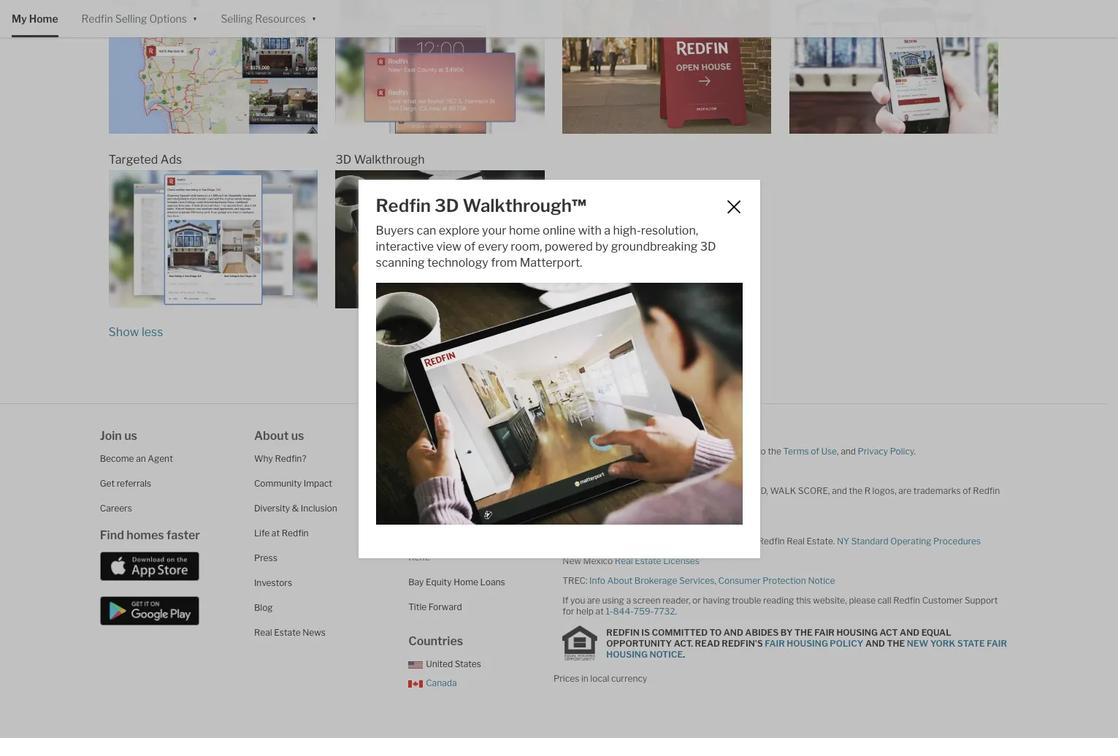 Task type: locate. For each thing, give the bounding box(es) containing it.
real left estate.
[[787, 536, 805, 547]]

home left the loans
[[454, 577, 479, 588]]

redfin right my home
[[82, 12, 113, 25]]

canada link
[[409, 678, 457, 688]]

selling
[[115, 12, 147, 25], [221, 12, 253, 25]]

0 horizontal spatial selling
[[115, 12, 147, 25]]

2 horizontal spatial in
[[706, 496, 713, 507]]

join us
[[100, 429, 137, 443]]

0 horizontal spatial of
[[464, 240, 476, 254]]

or
[[608, 466, 616, 477], [660, 496, 669, 507], [693, 595, 702, 606]]

1 horizontal spatial are
[[899, 485, 912, 496]]

1 vertical spatial of
[[811, 446, 820, 457]]

states
[[455, 659, 482, 669]]

rights
[[684, 426, 707, 437]]

us up the "redfin?"
[[291, 429, 304, 443]]

us flag image
[[409, 661, 423, 669]]

1 horizontal spatial selling
[[221, 12, 253, 25]]

or down services
[[693, 595, 702, 606]]

about
[[254, 429, 289, 443], [608, 575, 633, 586]]

▾ right options
[[193, 11, 198, 24]]

2 ▾ from the left
[[312, 11, 317, 24]]

0 horizontal spatial housing
[[607, 649, 648, 660]]

title forward
[[409, 602, 462, 612]]

investors button
[[254, 577, 292, 588]]

to
[[710, 627, 722, 638]]

in right 'pending'
[[706, 496, 713, 507]]

redfin 3d walkthrough™ image
[[336, 171, 545, 308], [376, 283, 743, 525]]

us
[[124, 429, 137, 443], [291, 429, 304, 443], [435, 429, 448, 443]]

, left privacy
[[838, 446, 839, 457]]

or inside redfin and all redfin variants, title forward, walk score, and the r logos, are trademarks of redfin corporation, registered or pending in the uspto.
[[660, 496, 669, 507]]

redfin up buyers
[[376, 195, 431, 216]]

procedures
[[934, 536, 982, 547]]

estate left news
[[274, 627, 301, 638]]

policy
[[891, 446, 915, 457]]

please
[[850, 595, 876, 606]]

and right score, at the right bottom of page
[[833, 485, 848, 496]]

redfin inside redfin and all redfin variants, title forward, walk score, and the r logos, are trademarks of redfin corporation, registered or pending in the uspto.
[[974, 485, 1001, 496]]

in right the business
[[697, 536, 704, 547]]

1 vertical spatial at
[[596, 606, 604, 617]]

2 horizontal spatial housing
[[837, 627, 878, 638]]

0 horizontal spatial you
[[571, 595, 586, 606]]

find down "careers" "button"
[[100, 528, 124, 542]]

in inside redfin and all redfin variants, title forward, walk score, and the r logos, are trademarks of redfin corporation, registered or pending in the uspto.
[[706, 496, 713, 507]]

0 vertical spatial to
[[758, 446, 767, 457]]

1 horizontal spatial fair
[[815, 627, 835, 638]]

is
[[592, 536, 598, 547]]

3d left walkthrough
[[336, 153, 352, 167]]

1 horizontal spatial real
[[615, 555, 633, 566]]

canada
[[426, 678, 457, 688]]

of left the use
[[811, 446, 820, 457]]

1 horizontal spatial or
[[660, 496, 669, 507]]

1 horizontal spatial us
[[291, 429, 304, 443]]

1 horizontal spatial in
[[697, 536, 704, 547]]

home right my
[[29, 12, 58, 25]]

2 vertical spatial 3d
[[701, 240, 717, 254]]

2 horizontal spatial 3d
[[701, 240, 717, 254]]

and right 'to'
[[724, 627, 744, 638]]

0 vertical spatial real
[[787, 536, 805, 547]]

us up us
[[435, 429, 448, 443]]

1 horizontal spatial about
[[608, 575, 633, 586]]

a
[[605, 224, 611, 238], [627, 595, 631, 606]]

the
[[795, 627, 813, 638], [888, 638, 906, 649]]

if you are using a screen reader, or having trouble reading this website, please call redfin customer support for help at
[[563, 595, 999, 617]]

0 horizontal spatial or
[[608, 466, 616, 477]]

3 us from the left
[[435, 429, 448, 443]]

2 horizontal spatial or
[[693, 595, 702, 606]]

help center button
[[409, 478, 458, 489]]

equal housing opportunity image
[[563, 626, 598, 661]]

download the redfin app from the google play store image
[[100, 596, 199, 626]]

and right policy
[[866, 638, 886, 649]]

redfin 3d walkthrough™ image for 3d walkthrough
[[336, 171, 545, 308]]

at left 1-
[[596, 606, 604, 617]]

0 horizontal spatial home
[[29, 12, 58, 25]]

new york state fair housing notice
[[607, 638, 1008, 660]]

my
[[12, 12, 27, 25]]

a right using
[[627, 595, 631, 606]]

news
[[303, 627, 326, 638]]

redfin right call
[[894, 595, 921, 606]]

1 horizontal spatial ▾
[[312, 11, 317, 24]]

about up using
[[608, 575, 633, 586]]

0 horizontal spatial ,
[[715, 575, 717, 586]]

0 vertical spatial about
[[254, 429, 289, 443]]

consumer
[[719, 575, 761, 586]]

you up information
[[716, 446, 731, 457]]

0 vertical spatial find
[[409, 429, 433, 443]]

1 vertical spatial 3d
[[435, 195, 459, 216]]

to right agree
[[758, 446, 767, 457]]

redfin's
[[722, 638, 764, 649]]

0 horizontal spatial and
[[724, 627, 744, 638]]

redfin
[[563, 485, 595, 496], [625, 485, 658, 496], [607, 627, 640, 638]]

equal
[[922, 627, 952, 638]]

0 vertical spatial at
[[272, 528, 280, 539]]

1 horizontal spatial and
[[866, 638, 886, 649]]

are inside redfin and all redfin variants, title forward, walk score, and the r logos, are trademarks of redfin corporation, registered or pending in the uspto.
[[899, 485, 912, 496]]

us right 'join'
[[124, 429, 137, 443]]

0 horizontal spatial the
[[795, 627, 813, 638]]

registered
[[616, 496, 658, 507]]

0 horizontal spatial fair
[[765, 638, 786, 649]]

countries
[[409, 634, 463, 648]]

0 horizontal spatial ▾
[[193, 11, 198, 24]]

▾
[[193, 11, 198, 24], [312, 11, 317, 24]]

or left 'pending'
[[660, 496, 669, 507]]

1 horizontal spatial you
[[716, 446, 731, 457]]

agent
[[148, 453, 173, 464]]

about up why
[[254, 429, 289, 443]]

options
[[149, 12, 187, 25]]

new left york
[[706, 536, 725, 547]]

2 vertical spatial real
[[254, 627, 272, 638]]

york
[[931, 638, 956, 649]]

1 vertical spatial ,
[[715, 575, 717, 586]]

the left the terms
[[768, 446, 782, 457]]

the inside the redfin is committed to and abides by the fair housing act and equal opportunity act. read redfin's
[[795, 627, 813, 638]]

, up the having
[[715, 575, 717, 586]]

support
[[965, 595, 999, 606]]

0 horizontal spatial in
[[582, 673, 589, 684]]

new
[[706, 536, 725, 547], [563, 555, 582, 566]]

are left 1-
[[588, 595, 601, 606]]

0 horizontal spatial the
[[715, 496, 728, 507]]

find up contact on the left bottom
[[409, 429, 433, 443]]

redfin 3d walkthrough™
[[376, 195, 587, 216]]

the left r
[[850, 485, 863, 496]]

2 horizontal spatial us
[[435, 429, 448, 443]]

help center
[[409, 478, 458, 489]]

fair housing policy and the
[[765, 638, 908, 649]]

▾ right resources
[[312, 11, 317, 24]]

of down explore
[[464, 240, 476, 254]]

estate.
[[807, 536, 836, 547]]

0 horizontal spatial real
[[254, 627, 272, 638]]

1 horizontal spatial find
[[409, 429, 433, 443]]

sell
[[592, 466, 606, 477]]

2 horizontal spatial of
[[963, 485, 972, 496]]

united states
[[426, 659, 482, 669]]

updated
[[563, 446, 598, 457]]

1 horizontal spatial a
[[627, 595, 631, 606]]

3d inside the 'buyers can explore your home online with a high-resolution, interactive view of every room, powered by groundbreaking 3d scanning technology from matterport.'
[[701, 240, 717, 254]]

january
[[600, 446, 632, 457]]

privacy policy link
[[858, 446, 915, 457]]

targeted ads
[[109, 153, 182, 167]]

1 vertical spatial about
[[608, 575, 633, 586]]

0 vertical spatial of
[[464, 240, 476, 254]]

1 vertical spatial home
[[454, 577, 479, 588]]

redfin and all redfin variants, title forward, walk score, and the r logos, are trademarks of redfin corporation, registered or pending in the uspto.
[[563, 485, 1001, 507]]

1 ▾ from the left
[[193, 11, 198, 24]]

redfin for is
[[607, 627, 640, 638]]

are inside the "if you are using a screen reader, or having trouble reading this website, please call redfin customer support for help at"
[[588, 595, 601, 606]]

of right 'trademarks' in the bottom of the page
[[963, 485, 972, 496]]

impact
[[304, 478, 333, 489]]

are right logos,
[[899, 485, 912, 496]]

0 horizontal spatial us
[[124, 429, 137, 443]]

0 vertical spatial new
[[706, 536, 725, 547]]

find for find us
[[409, 429, 433, 443]]

searching,
[[672, 446, 714, 457]]

or right sell
[[608, 466, 616, 477]]

2 vertical spatial in
[[582, 673, 589, 684]]

0 vertical spatial 3d
[[336, 153, 352, 167]]

redfin right 'as'
[[758, 536, 785, 547]]

2 us from the left
[[291, 429, 304, 443]]

local
[[591, 673, 610, 684]]

loans
[[481, 577, 506, 588]]

estate down the do
[[635, 555, 662, 566]]

2023:
[[633, 446, 657, 457]]

759-
[[634, 606, 654, 617]]

0 vertical spatial you
[[716, 446, 731, 457]]

real down the blog
[[254, 627, 272, 638]]

1 horizontal spatial the
[[888, 638, 906, 649]]

you right if
[[571, 595, 586, 606]]

show less
[[109, 325, 163, 339]]

0 horizontal spatial are
[[588, 595, 601, 606]]

customer
[[923, 595, 964, 606]]

1 vertical spatial a
[[627, 595, 631, 606]]

you inside the "if you are using a screen reader, or having trouble reading this website, please call redfin customer support for help at"
[[571, 595, 586, 606]]

2 vertical spatial or
[[693, 595, 702, 606]]

0 vertical spatial are
[[899, 485, 912, 496]]

0 horizontal spatial a
[[605, 224, 611, 238]]

1 vertical spatial you
[[571, 595, 586, 606]]

selling left options
[[115, 12, 147, 25]]

redfin down my
[[625, 485, 658, 496]]

bay equity home loans
[[409, 577, 506, 588]]

0 vertical spatial a
[[605, 224, 611, 238]]

1 vertical spatial or
[[660, 496, 669, 507]]

0 horizontal spatial new
[[563, 555, 582, 566]]

3d up explore
[[435, 195, 459, 216]]

are
[[899, 485, 912, 496], [588, 595, 601, 606]]

redfin right 'trademarks' in the bottom of the page
[[974, 485, 1001, 496]]

redfin down &
[[282, 528, 309, 539]]

in left local
[[582, 673, 589, 684]]

1 us from the left
[[124, 429, 137, 443]]

redfin pinterest image
[[447, 501, 458, 512]]

help
[[577, 606, 594, 617]]

a up by in the top right of the page
[[605, 224, 611, 238]]

1 horizontal spatial home
[[454, 577, 479, 588]]

redfin down 844-
[[607, 627, 640, 638]]

2 vertical spatial of
[[963, 485, 972, 496]]

and
[[724, 627, 744, 638], [900, 627, 920, 638], [866, 638, 886, 649]]

the left uspto.
[[715, 496, 728, 507]]

2 horizontal spatial fair
[[988, 638, 1008, 649]]

redfin down not
[[563, 485, 595, 496]]

1 vertical spatial are
[[588, 595, 601, 606]]

new up trec:
[[563, 555, 582, 566]]

0 horizontal spatial 3d
[[336, 153, 352, 167]]

by
[[596, 240, 609, 254]]

1 horizontal spatial ,
[[838, 446, 839, 457]]

estate
[[635, 555, 662, 566], [274, 627, 301, 638]]

call
[[878, 595, 892, 606]]

1 selling from the left
[[115, 12, 147, 25]]

1-
[[606, 606, 614, 617]]

1 vertical spatial in
[[697, 536, 704, 547]]

screen
[[633, 595, 661, 606]]

0 horizontal spatial find
[[100, 528, 124, 542]]

at right life
[[272, 528, 280, 539]]

selling left resources
[[221, 12, 253, 25]]

0 vertical spatial estate
[[635, 555, 662, 566]]

1 horizontal spatial of
[[811, 446, 820, 457]]

redfin inside the redfin is committed to and abides by the fair housing act and equal opportunity act. read redfin's
[[607, 627, 640, 638]]

trec: info about brokerage services , consumer protection notice
[[563, 575, 836, 586]]

redfin 3d walkthrough™ image inside redfin 3d walkthrough™ "dialog"
[[376, 283, 743, 525]]

0 horizontal spatial to
[[636, 536, 645, 547]]

1 vertical spatial find
[[100, 528, 124, 542]]

reading
[[764, 595, 795, 606]]

0 vertical spatial ,
[[838, 446, 839, 457]]

ads
[[161, 153, 182, 167]]

the right by
[[795, 627, 813, 638]]

1 horizontal spatial housing
[[787, 638, 829, 649]]

new mexico real estate licenses
[[563, 555, 700, 566]]

to left the do
[[636, 536, 645, 547]]

title
[[696, 485, 721, 496]]

faster
[[167, 528, 200, 542]]

housing
[[837, 627, 878, 638], [787, 638, 829, 649], [607, 649, 648, 660]]

redfin selling options link
[[82, 0, 187, 37]]

1 horizontal spatial at
[[596, 606, 604, 617]]

©
[[607, 426, 615, 437]]

redfin instagram image
[[466, 501, 477, 512]]

the left the new
[[888, 638, 906, 649]]

r
[[865, 485, 871, 496]]

of inside the 'buyers can explore your home online with a high-resolution, interactive view of every room, powered by groundbreaking 3d scanning technology from matterport.'
[[464, 240, 476, 254]]

selling inside redfin selling options ▾
[[115, 12, 147, 25]]

1 vertical spatial estate
[[274, 627, 301, 638]]

united
[[426, 659, 453, 669]]

2 selling from the left
[[221, 12, 253, 25]]

. right privacy
[[915, 446, 916, 457]]

selling resources ▾
[[221, 11, 317, 25]]

and right act
[[900, 627, 920, 638]]

3d right groundbreaking
[[701, 240, 717, 254]]

real down licensed
[[615, 555, 633, 566]]

why redfin? button
[[254, 453, 307, 464]]

0 vertical spatial in
[[706, 496, 713, 507]]

2 horizontal spatial real
[[787, 536, 805, 547]]

get referrals
[[100, 478, 151, 489]]



Task type: describe. For each thing, give the bounding box(es) containing it.
redfin.
[[641, 426, 669, 437]]

1 horizontal spatial 3d
[[435, 195, 459, 216]]

1 vertical spatial to
[[636, 536, 645, 547]]

blog
[[254, 602, 273, 613]]

0 vertical spatial home
[[29, 12, 58, 25]]

agree
[[733, 446, 756, 457]]

or inside the "if you are using a screen reader, or having trouble reading this website, please call redfin customer support for help at"
[[693, 595, 702, 606]]

inclusion
[[301, 503, 337, 514]]

redfin facebook image
[[409, 501, 420, 512]]

walkthrough™
[[463, 195, 587, 216]]

corporation,
[[563, 496, 614, 507]]

walkthrough
[[354, 153, 425, 167]]

technology
[[428, 256, 489, 270]]

redfin for and
[[563, 485, 595, 496]]

1 horizontal spatial the
[[768, 446, 782, 457]]

bay
[[409, 577, 424, 588]]

online
[[543, 224, 576, 238]]

redfin 3d walkthrough™ image for buyers can explore your home online with a high-resolution, interactive view of every room, powered by groundbreaking 3d scanning technology from matterport.
[[376, 283, 743, 525]]

scanning
[[376, 256, 425, 270]]

targeted ads on redfin image
[[109, 171, 318, 308]]

canadian flag image
[[409, 680, 423, 688]]

contact us button
[[409, 453, 454, 464]]

this
[[797, 595, 812, 606]]

interactive
[[376, 240, 434, 254]]

redfin 3d walkthrough™ dialog
[[358, 180, 760, 558]]

fair inside the redfin is committed to and abides by the fair housing act and equal opportunity act. read redfin's
[[815, 627, 835, 638]]

redfin inside "dialog"
[[376, 195, 431, 216]]

operating
[[891, 536, 932, 547]]

resources
[[255, 12, 306, 25]]

. down committed
[[684, 649, 686, 660]]

and left all
[[597, 485, 612, 496]]

ny
[[838, 536, 850, 547]]

find homes faster
[[100, 528, 200, 542]]

for
[[563, 606, 575, 617]]

act
[[880, 627, 899, 638]]

do
[[647, 536, 657, 547]]

at inside the "if you are using a screen reader, or having trouble reading this website, please call redfin customer support for help at"
[[596, 606, 604, 617]]

targeted emails to homebuyers image
[[790, 0, 999, 134]]

share
[[618, 466, 641, 477]]

us for join us
[[124, 429, 137, 443]]

#01521930
[[624, 516, 672, 527]]

copyright: © 2023 redfin. all rights reserved.
[[563, 426, 747, 437]]

3d walkthrough
[[336, 153, 425, 167]]

fair inside the new york state fair housing notice
[[988, 638, 1008, 649]]

1 vertical spatial new
[[563, 555, 582, 566]]

selling inside selling resources ▾
[[221, 12, 253, 25]]

new
[[908, 638, 929, 649]]

prices in local currency
[[554, 673, 648, 684]]

prices
[[554, 673, 580, 684]]

terms of use link
[[784, 446, 838, 457]]

. down agree
[[742, 466, 744, 477]]

protection
[[763, 575, 807, 586]]

a inside the "if you are using a screen reader, or having trouble reading this website, please call redfin customer support for help at"
[[627, 595, 631, 606]]

1 horizontal spatial new
[[706, 536, 725, 547]]

1 horizontal spatial to
[[758, 446, 767, 457]]

listing update emails image
[[336, 0, 545, 134]]

▾ inside redfin selling options ▾
[[193, 11, 198, 24]]

life at redfin button
[[254, 528, 309, 539]]

become an agent button
[[100, 453, 173, 464]]

score,
[[799, 485, 831, 496]]

york
[[727, 536, 745, 547]]

show
[[109, 325, 139, 339]]

mexico
[[584, 555, 613, 566]]

housing inside the new york state fair housing notice
[[607, 649, 648, 660]]

can
[[417, 224, 437, 238]]

▾ inside selling resources ▾
[[312, 11, 317, 24]]

0 horizontal spatial estate
[[274, 627, 301, 638]]

using
[[603, 595, 625, 606]]

and right the use
[[841, 446, 857, 457]]

copyright:
[[563, 426, 605, 437]]

2 horizontal spatial the
[[850, 485, 863, 496]]

careers
[[100, 503, 132, 514]]

info
[[590, 575, 606, 586]]

california dre #01521930
[[563, 516, 672, 527]]

redfin inside the "if you are using a screen reader, or having trouble reading this website, please call redfin customer support for help at"
[[894, 595, 921, 606]]

why redfin?
[[254, 453, 307, 464]]

high-
[[614, 224, 642, 238]]

redfin inside redfin selling options ▾
[[82, 12, 113, 25]]

consumer protection notice link
[[719, 575, 836, 586]]

. up committed
[[676, 606, 678, 617]]

get referrals button
[[100, 478, 151, 489]]

having
[[703, 595, 731, 606]]

from
[[491, 256, 518, 270]]

find for find homes faster
[[100, 528, 124, 542]]

redfin 3d walkthrough™ element
[[376, 195, 707, 216]]

california
[[563, 516, 602, 527]]

home
[[509, 224, 541, 238]]

bay equity home loans button
[[409, 577, 506, 588]]

careers button
[[100, 503, 132, 514]]

terms
[[784, 446, 810, 457]]

real estate licenses link
[[615, 555, 700, 566]]

redfin left is
[[563, 536, 590, 547]]

redfin selling options ▾
[[82, 11, 198, 25]]

2 horizontal spatial and
[[900, 627, 920, 638]]

housing inside the redfin is committed to and abides by the fair housing act and equal opportunity act. read redfin's
[[837, 627, 878, 638]]

help
[[409, 478, 428, 489]]

all
[[614, 485, 623, 496]]

your
[[482, 224, 507, 238]]

0 horizontal spatial at
[[272, 528, 280, 539]]

download the redfin app on the apple app store image
[[100, 552, 199, 581]]

redfin is licensed to do business in new york as redfin real estate. ny standard operating procedures
[[563, 536, 982, 547]]

community impact button
[[254, 478, 333, 489]]

get
[[100, 478, 115, 489]]

business
[[659, 536, 695, 547]]

a inside the 'buyers can explore your home online with a high-resolution, interactive view of every room, powered by groundbreaking 3d scanning technology from matterport.'
[[605, 224, 611, 238]]

open house image
[[563, 0, 772, 134]]

redfin is committed to and abides by the fair housing act and equal opportunity act. read redfin's
[[607, 627, 952, 649]]

redfin twitter image
[[428, 501, 439, 512]]

targeted
[[109, 153, 158, 167]]

website,
[[814, 595, 848, 606]]

us for find us
[[435, 429, 448, 443]]

find us
[[409, 429, 448, 443]]

selling resources link
[[221, 0, 306, 37]]

center
[[429, 478, 458, 489]]

premium placement on redfin image
[[109, 0, 318, 134]]

why
[[254, 453, 273, 464]]

standard
[[852, 536, 889, 547]]

trouble
[[732, 595, 762, 606]]

read
[[695, 638, 721, 649]]

trademarks
[[914, 485, 962, 496]]

of inside redfin and all redfin variants, title forward, walk score, and the r logos, are trademarks of redfin corporation, registered or pending in the uspto.
[[963, 485, 972, 496]]

0 horizontal spatial about
[[254, 429, 289, 443]]

7732
[[654, 606, 676, 617]]

press
[[254, 553, 278, 564]]

privacy
[[858, 446, 889, 457]]

contact us
[[409, 453, 454, 464]]

rent.
[[409, 552, 430, 563]]

currency
[[612, 673, 648, 684]]

room,
[[511, 240, 543, 254]]

less
[[142, 325, 163, 339]]

us for about us
[[291, 429, 304, 443]]

services
[[680, 575, 715, 586]]

become an agent
[[100, 453, 173, 464]]

0 vertical spatial or
[[608, 466, 616, 477]]

1 horizontal spatial estate
[[635, 555, 662, 566]]

1 vertical spatial real
[[615, 555, 633, 566]]



Task type: vqa. For each thing, say whether or not it's contained in the screenshot.
the topmost GreatSchools
no



